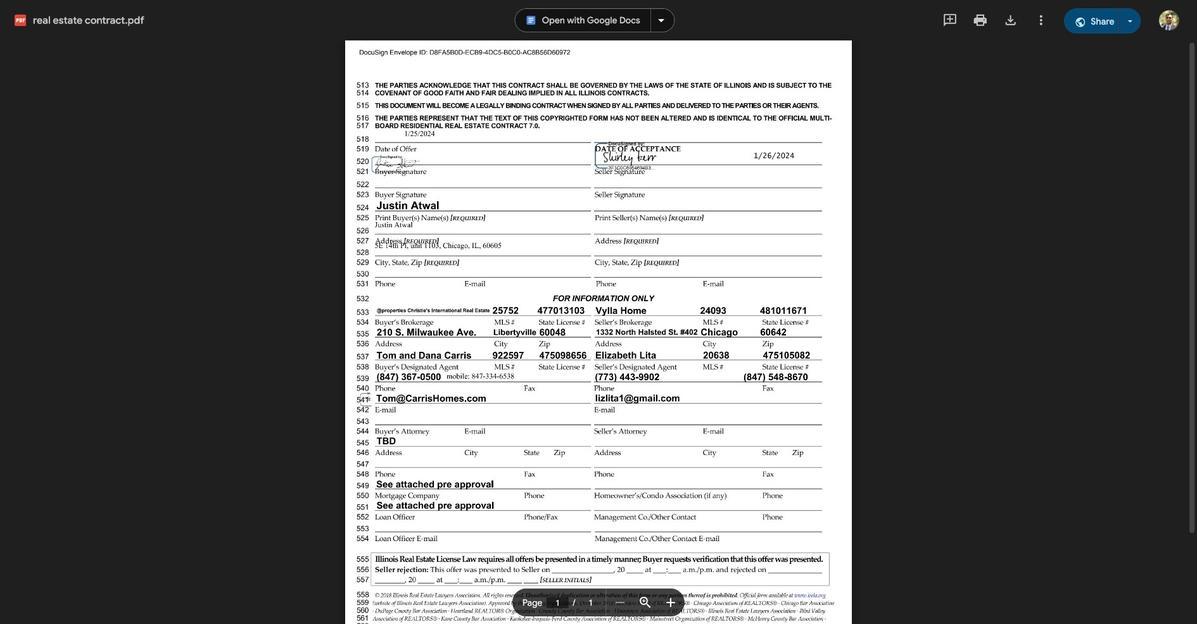 Task type: vqa. For each thing, say whether or not it's contained in the screenshot.
THE SEARCH IN DRIVE text box
no



Task type: locate. For each thing, give the bounding box(es) containing it.
download image
[[1004, 13, 1019, 28]]

Page is 1 text field
[[547, 598, 569, 609]]

zoom out image
[[613, 596, 628, 611]]

document
[[345, 41, 852, 625]]

share. anyone with the link. anyone who has the link can access. no sign-in required. image
[[1075, 16, 1087, 28]]

application
[[0, 0, 1198, 625]]

showing viewer. element
[[0, 0, 1198, 625]]



Task type: describe. For each thing, give the bounding box(es) containing it.
add a comment image
[[943, 13, 958, 28]]

print image
[[973, 13, 989, 28]]

zoom in image
[[664, 596, 679, 611]]

document inside showing viewer. element
[[345, 41, 852, 625]]

quick sharing actions image
[[1129, 20, 1133, 22]]

more actions image
[[1034, 13, 1049, 28]]

fit to width image
[[638, 596, 653, 611]]

page 1 of 1 element
[[513, 590, 607, 617]]

pdf icon image
[[15, 15, 26, 26]]



